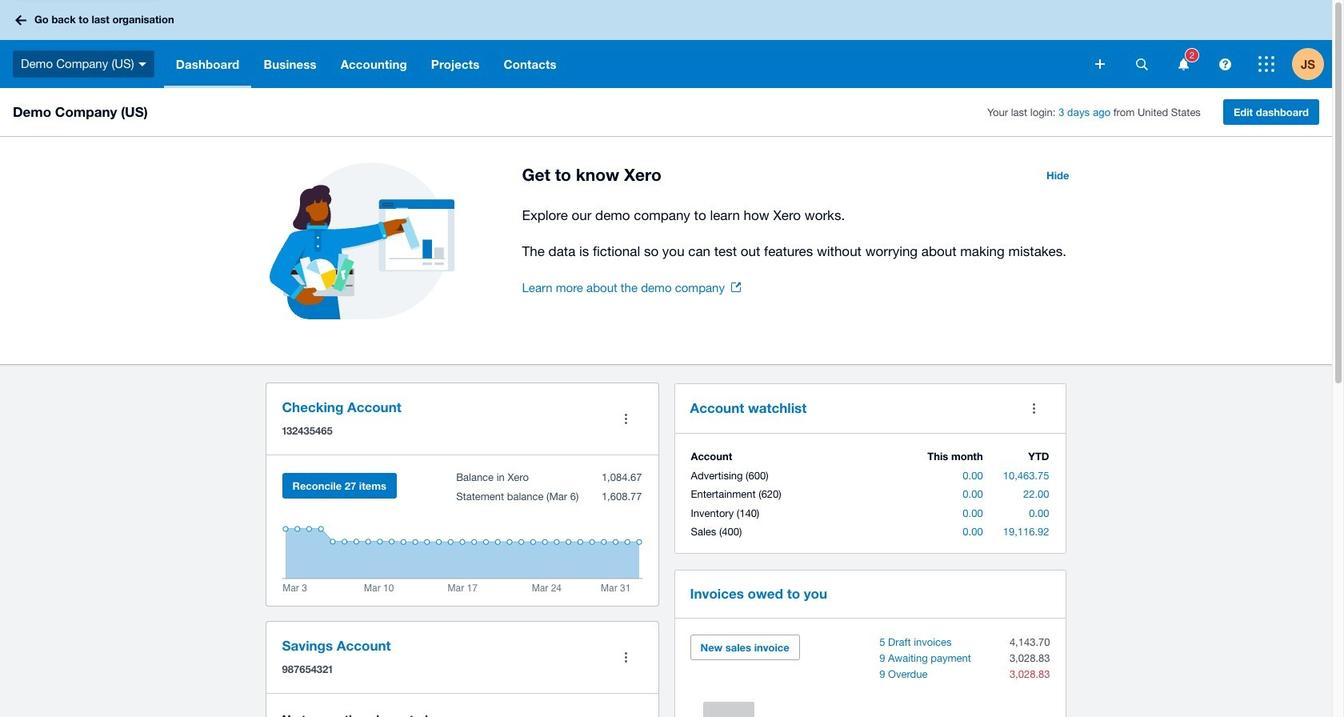 Task type: describe. For each thing, give the bounding box(es) containing it.
intro banner body element
[[522, 204, 1079, 263]]



Task type: locate. For each thing, give the bounding box(es) containing it.
accounts watchlist options image
[[1018, 392, 1050, 424]]

0 horizontal spatial svg image
[[15, 15, 26, 25]]

svg image
[[1259, 56, 1275, 72], [1179, 58, 1189, 70], [1219, 58, 1231, 70], [1096, 59, 1105, 69]]

2 horizontal spatial svg image
[[1136, 58, 1148, 70]]

banner
[[0, 0, 1333, 88]]

1 horizontal spatial svg image
[[138, 62, 146, 66]]

svg image
[[15, 15, 26, 25], [1136, 58, 1148, 70], [138, 62, 146, 66]]

manage menu toggle image
[[610, 403, 642, 435]]



Task type: vqa. For each thing, say whether or not it's contained in the screenshot.
the 'billing'
no



